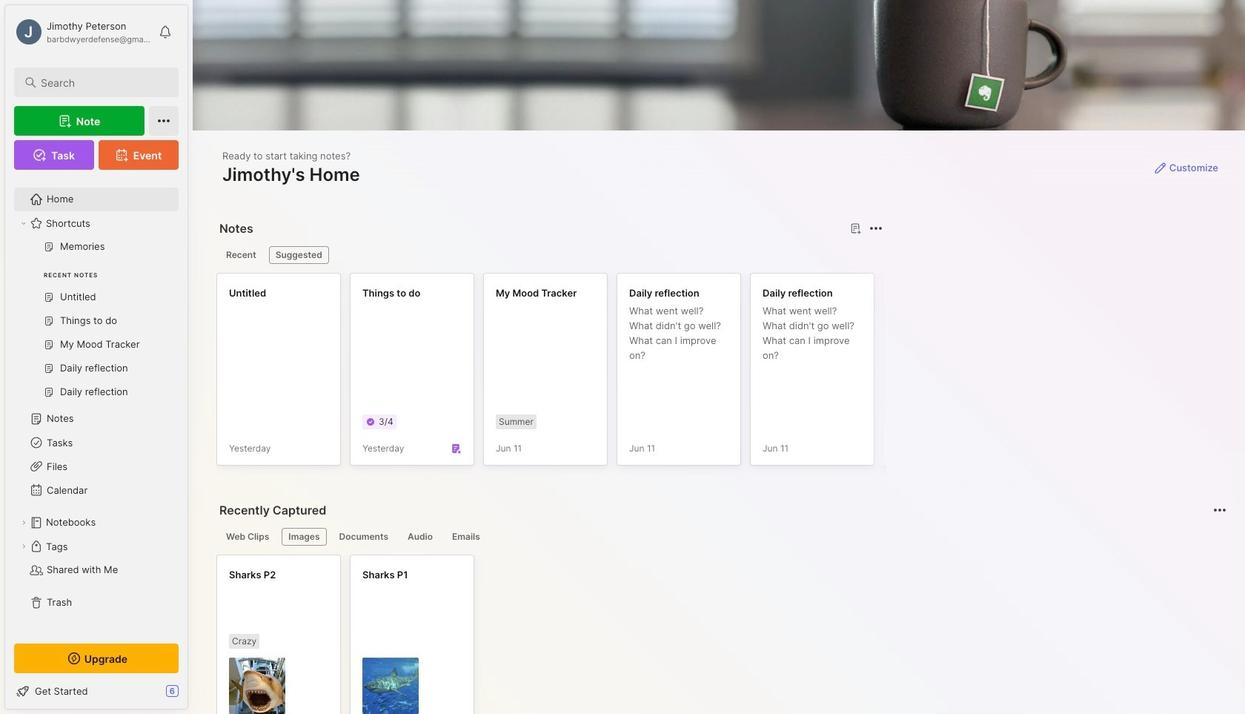 Task type: vqa. For each thing, say whether or not it's contained in the screenshot.
search box
yes



Task type: locate. For each thing, give the bounding box(es) containing it.
1 horizontal spatial thumbnail image
[[363, 658, 419, 714]]

0 vertical spatial row group
[[217, 273, 1246, 475]]

0 vertical spatial tab list
[[219, 246, 881, 264]]

more actions image
[[1212, 501, 1229, 519]]

0 horizontal spatial thumbnail image
[[229, 658, 285, 714]]

1 row group from the top
[[217, 273, 1246, 475]]

expand notebooks image
[[19, 518, 28, 527]]

group
[[14, 235, 179, 413]]

row group
[[217, 273, 1246, 475], [217, 555, 483, 714]]

None search field
[[41, 73, 165, 91]]

Help and Learning task checklist field
[[5, 679, 188, 703]]

Account field
[[14, 17, 151, 47]]

2 row group from the top
[[217, 555, 483, 714]]

expand tags image
[[19, 542, 28, 551]]

1 vertical spatial tab list
[[219, 528, 1225, 546]]

tree
[[5, 179, 188, 630]]

tab
[[219, 246, 263, 264], [269, 246, 329, 264], [219, 528, 276, 546], [282, 528, 327, 546], [333, 528, 395, 546], [401, 528, 440, 546], [446, 528, 487, 546]]

More actions field
[[1210, 500, 1231, 520]]

tab list
[[219, 246, 881, 264], [219, 528, 1225, 546]]

1 thumbnail image from the left
[[229, 658, 285, 714]]

thumbnail image
[[229, 658, 285, 714], [363, 658, 419, 714]]

1 vertical spatial row group
[[217, 555, 483, 714]]

none search field inside main element
[[41, 73, 165, 91]]



Task type: describe. For each thing, give the bounding box(es) containing it.
row group for second tab list from the bottom
[[217, 273, 1246, 475]]

Search text field
[[41, 76, 165, 90]]

tree inside main element
[[5, 179, 188, 630]]

row group for first tab list from the bottom of the page
[[217, 555, 483, 714]]

group inside tree
[[14, 235, 179, 413]]

click to collapse image
[[187, 687, 198, 704]]

2 thumbnail image from the left
[[363, 658, 419, 714]]

1 tab list from the top
[[219, 246, 881, 264]]

main element
[[0, 0, 193, 714]]

2 tab list from the top
[[219, 528, 1225, 546]]



